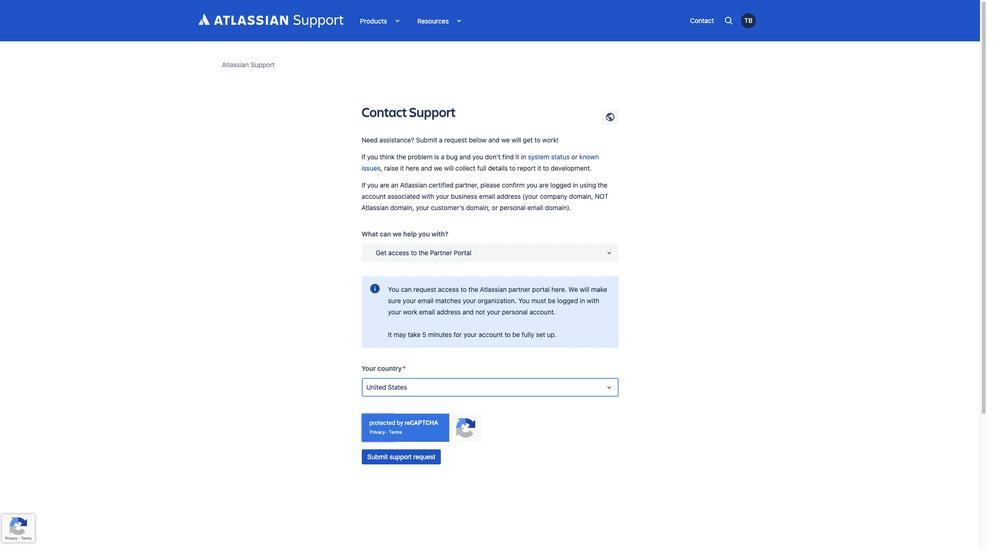 Task type: describe. For each thing, give the bounding box(es) containing it.
sure
[[388, 297, 401, 305]]

if you think the problem is a bug and you don't find it in system status or
[[362, 153, 580, 161]]

email right work
[[419, 308, 435, 316]]

known issues
[[362, 153, 599, 172]]

email down (your
[[528, 204, 544, 212]]

if you are an atlassian certified partner, please confirm you are logged in using the account associated with your business email address (your company domain, not atlassian domain, your customer's domain, or personal email domain).
[[362, 181, 609, 212]]

it for if you think the problem is a bug and you don't find it in system status or
[[516, 153, 520, 161]]

atlassian support
[[222, 61, 275, 69]]

work
[[403, 308, 418, 316]]

0 vertical spatial access
[[388, 249, 409, 257]]

set
[[536, 331, 546, 339]]

report
[[518, 164, 536, 172]]

your up the not
[[463, 297, 476, 305]]

2 horizontal spatial we
[[502, 136, 510, 144]]

and inside you can request access to the atlassian partner portal here. we will make sure your email matches your organization. you must be logged in with your work email address and not your personal account.
[[463, 308, 474, 316]]

get
[[376, 249, 387, 257]]

raise
[[384, 164, 399, 172]]

portal
[[533, 286, 550, 294]]

submit inside button
[[367, 454, 388, 461]]

united states
[[367, 384, 407, 392]]

issues
[[362, 164, 381, 172]]

matches
[[436, 297, 461, 305]]

with inside you can request access to the atlassian partner portal here. we will make sure your email matches your organization. you must be logged in with your work email address and not your personal account.
[[587, 297, 600, 305]]

1 vertical spatial we
[[434, 164, 443, 172]]

associated
[[388, 193, 420, 201]]

status
[[552, 153, 570, 161]]

may
[[394, 331, 406, 339]]

your up work
[[403, 297, 416, 305]]

your country *
[[362, 365, 406, 373]]

your down the sure
[[388, 308, 401, 316]]

0 horizontal spatial it
[[400, 164, 404, 172]]

find
[[503, 153, 514, 161]]

account avatar image
[[741, 13, 756, 28]]

here
[[406, 164, 419, 172]]

not
[[595, 193, 609, 201]]

collect
[[456, 164, 476, 172]]

your
[[362, 365, 376, 373]]

email down please
[[479, 193, 495, 201]]

0 vertical spatial you
[[388, 286, 399, 294]]

need
[[362, 136, 378, 144]]

certified
[[429, 181, 454, 189]]

contact support
[[362, 103, 456, 121]]

5
[[423, 331, 427, 339]]

you right "help"
[[419, 230, 430, 238]]

1 vertical spatial a
[[441, 153, 445, 161]]

and up "collect"
[[460, 153, 471, 161]]

1 vertical spatial you
[[519, 297, 530, 305]]

logged inside you can request access to the atlassian partner portal here. we will make sure your email matches your organization. you must be logged in with your work email address and not your personal account.
[[558, 297, 578, 305]]

system status link
[[528, 153, 570, 161]]

it for , raise it here and we will collect full details to report it to development.
[[538, 164, 542, 172]]

an
[[391, 181, 399, 189]]

contact link
[[686, 14, 719, 28]]

support
[[390, 454, 412, 461]]

details
[[488, 164, 508, 172]]

we
[[569, 286, 578, 294]]

get
[[523, 136, 533, 144]]

the inside you can request access to the atlassian partner portal here. we will make sure your email matches your organization. you must be logged in with your work email address and not your personal account.
[[469, 286, 478, 294]]

please
[[481, 181, 500, 189]]

to down system status link
[[543, 164, 549, 172]]

to inside you can request access to the atlassian partner portal here. we will make sure your email matches your organization. you must be logged in with your work email address and not your personal account.
[[461, 286, 467, 294]]

the right think
[[397, 153, 406, 161]]

0 vertical spatial a
[[439, 136, 443, 144]]

confirm
[[502, 181, 525, 189]]

you up issues
[[367, 153, 378, 161]]

portal
[[454, 249, 472, 257]]

take
[[408, 331, 421, 339]]

fully
[[522, 331, 535, 339]]

it may take 5 minutes for your account to be fully set up.
[[388, 331, 557, 339]]

if for if you think the problem is a bug and you don't find it in system status or
[[362, 153, 366, 161]]

partner
[[509, 286, 531, 294]]

open image
[[604, 382, 615, 394]]

request for support
[[414, 454, 436, 461]]

with?
[[432, 230, 449, 238]]

company
[[540, 193, 568, 201]]

get access to the partner portal
[[376, 249, 472, 257]]

resources
[[417, 17, 449, 25]]

account inside the if you are an atlassian certified partner, please confirm you are logged in using the account associated with your business email address (your company domain, not atlassian domain, your customer's domain, or personal email domain).
[[362, 193, 386, 201]]

development.
[[551, 164, 592, 172]]

system
[[528, 153, 550, 161]]

1 horizontal spatial will
[[512, 136, 522, 144]]

products
[[360, 17, 387, 25]]

address inside you can request access to the atlassian partner portal here. we will make sure your email matches your organization. you must be logged in with your work email address and not your personal account.
[[437, 308, 461, 316]]

email left matches
[[418, 297, 434, 305]]

atlassian support link
[[222, 59, 275, 71]]

2 horizontal spatial domain,
[[569, 193, 593, 201]]

the inside the if you are an atlassian certified partner, please confirm you are logged in using the account associated with your business email address (your company domain, not atlassian domain, your customer's domain, or personal email domain).
[[598, 181, 608, 189]]

need assistance? submit a request below and we will get to work!
[[362, 136, 559, 144]]

here.
[[552, 286, 567, 294]]

what
[[362, 230, 378, 238]]

known issues link
[[362, 153, 599, 172]]

resources button
[[410, 14, 467, 28]]

your down certified on the left top of the page
[[436, 193, 449, 201]]

business
[[451, 193, 478, 201]]

0 vertical spatial submit
[[416, 136, 438, 144]]

it
[[388, 331, 392, 339]]

domain).
[[545, 204, 572, 212]]

help
[[404, 230, 417, 238]]

don't
[[485, 153, 501, 161]]

in inside you can request access to the atlassian partner portal here. we will make sure your email matches your organization. you must be logged in with your work email address and not your personal account.
[[580, 297, 585, 305]]

united
[[367, 384, 386, 392]]



Task type: locate. For each thing, give the bounding box(es) containing it.
if down issues
[[362, 181, 366, 189]]

0 horizontal spatial domain,
[[390, 204, 414, 212]]

0 horizontal spatial access
[[388, 249, 409, 257]]

1 horizontal spatial address
[[497, 193, 521, 201]]

address down confirm
[[497, 193, 521, 201]]

or
[[572, 153, 578, 161], [492, 204, 498, 212]]

1 horizontal spatial support
[[409, 103, 456, 121]]

your down 'associated' on the top of page
[[416, 204, 429, 212]]

0 horizontal spatial are
[[380, 181, 390, 189]]

work!
[[543, 136, 559, 144]]

1 horizontal spatial access
[[438, 286, 459, 294]]

it left here
[[400, 164, 404, 172]]

support up need assistance? submit a request below and we will get to work!
[[409, 103, 456, 121]]

0 vertical spatial will
[[512, 136, 522, 144]]

0 vertical spatial request
[[445, 136, 467, 144]]

it right find
[[516, 153, 520, 161]]

products button
[[353, 14, 406, 28]]

(your
[[523, 193, 538, 201]]

0 horizontal spatial will
[[444, 164, 454, 172]]

0 vertical spatial account
[[362, 193, 386, 201]]

2 horizontal spatial it
[[538, 164, 542, 172]]

submit support request
[[367, 454, 436, 461]]

0 horizontal spatial contact
[[362, 103, 407, 121]]

will down "bug" at left top
[[444, 164, 454, 172]]

1 horizontal spatial it
[[516, 153, 520, 161]]

address inside the if you are an atlassian certified partner, please confirm you are logged in using the account associated with your business email address (your company domain, not atlassian domain, your customer's domain, or personal email domain).
[[497, 193, 521, 201]]

using
[[580, 181, 596, 189]]

contact left search page icon
[[691, 16, 714, 24]]

1 vertical spatial support
[[409, 103, 456, 121]]

contact
[[691, 16, 714, 24], [362, 103, 407, 121]]

below
[[469, 136, 487, 144]]

can
[[380, 230, 391, 238], [401, 286, 412, 294]]

you up (your
[[527, 181, 538, 189]]

can right the what
[[380, 230, 391, 238]]

0 horizontal spatial submit
[[367, 454, 388, 461]]

1 vertical spatial submit
[[367, 454, 388, 461]]

you
[[367, 153, 378, 161], [473, 153, 484, 161], [367, 181, 378, 189], [527, 181, 538, 189], [419, 230, 430, 238]]

or down please
[[492, 204, 498, 212]]

0 vertical spatial be
[[548, 297, 556, 305]]

what can we help you with?
[[362, 230, 449, 238]]

your right for
[[464, 331, 477, 339]]

0 horizontal spatial can
[[380, 230, 391, 238]]

your
[[436, 193, 449, 201], [416, 204, 429, 212], [403, 297, 416, 305], [463, 297, 476, 305], [388, 308, 401, 316], [487, 308, 501, 316], [464, 331, 477, 339]]

atlassian
[[222, 61, 249, 69], [400, 181, 427, 189], [362, 204, 389, 212], [480, 286, 507, 294]]

will inside you can request access to the atlassian partner portal here. we will make sure your email matches your organization. you must be logged in with your work email address and not your personal account.
[[580, 286, 590, 294]]

2 horizontal spatial will
[[580, 286, 590, 294]]

0 horizontal spatial in
[[521, 153, 527, 161]]

0 vertical spatial contact
[[691, 16, 714, 24]]

known
[[580, 153, 599, 161]]

to down find
[[510, 164, 516, 172]]

atlassian inside you can request access to the atlassian partner portal here. we will make sure your email matches your organization. you must be logged in with your work email address and not your personal account.
[[480, 286, 507, 294]]

will right we
[[580, 286, 590, 294]]

minutes
[[428, 331, 452, 339]]

1 vertical spatial request
[[414, 286, 437, 294]]

request inside button
[[414, 454, 436, 461]]

*
[[403, 365, 406, 373]]

1 horizontal spatial domain,
[[466, 204, 490, 212]]

can for what
[[380, 230, 391, 238]]

1 are from the left
[[380, 181, 390, 189]]

domain, down using
[[569, 193, 593, 201]]

logged
[[551, 181, 571, 189], [558, 297, 578, 305]]

in inside the if you are an atlassian certified partner, please confirm you are logged in using the account associated with your business email address (your company domain, not atlassian domain, your customer's domain, or personal email domain).
[[573, 181, 578, 189]]

we
[[502, 136, 510, 144], [434, 164, 443, 172], [393, 230, 402, 238]]

personal down 'organization.'
[[502, 308, 528, 316]]

0 vertical spatial logged
[[551, 181, 571, 189]]

1 vertical spatial will
[[444, 164, 454, 172]]

can up the sure
[[401, 286, 412, 294]]

0 horizontal spatial we
[[393, 230, 402, 238]]

submit up problem
[[416, 136, 438, 144]]

0 vertical spatial address
[[497, 193, 521, 201]]

with inside the if you are an atlassian certified partner, please confirm you are logged in using the account associated with your business email address (your company domain, not atlassian domain, your customer's domain, or personal email domain).
[[422, 193, 434, 201]]

1 vertical spatial personal
[[502, 308, 528, 316]]

0 vertical spatial if
[[362, 153, 366, 161]]

request up matches
[[414, 286, 437, 294]]

it down system
[[538, 164, 542, 172]]

account down the not
[[479, 331, 503, 339]]

to left fully
[[505, 331, 511, 339]]

1 horizontal spatial account
[[479, 331, 503, 339]]

access right get at the left of page
[[388, 249, 409, 257]]

domain, down "business"
[[466, 204, 490, 212]]

1 horizontal spatial or
[[572, 153, 578, 161]]

if inside the if you are an atlassian certified partner, please confirm you are logged in using the account associated with your business email address (your company domain, not atlassian domain, your customer's domain, or personal email domain).
[[362, 181, 366, 189]]

not
[[476, 308, 486, 316]]

bug
[[446, 153, 458, 161]]

1 vertical spatial or
[[492, 204, 498, 212]]

account
[[362, 193, 386, 201], [479, 331, 503, 339]]

domain, down 'associated' on the top of page
[[390, 204, 414, 212]]

account.
[[530, 308, 556, 316]]

products image
[[387, 15, 399, 26]]

submit support request button
[[362, 450, 441, 465]]

address
[[497, 193, 521, 201], [437, 308, 461, 316]]

we up find
[[502, 136, 510, 144]]

and left the not
[[463, 308, 474, 316]]

email
[[479, 193, 495, 201], [528, 204, 544, 212], [418, 297, 434, 305], [419, 308, 435, 316]]

be inside you can request access to the atlassian partner portal here. we will make sure your email matches your organization. you must be logged in with your work email address and not your personal account.
[[548, 297, 556, 305]]

open image
[[604, 248, 615, 259]]

1 horizontal spatial you
[[519, 297, 530, 305]]

the up the not
[[469, 286, 478, 294]]

1 vertical spatial address
[[437, 308, 461, 316]]

address down matches
[[437, 308, 461, 316]]

0 vertical spatial can
[[380, 230, 391, 238]]

you up full
[[473, 153, 484, 161]]

and
[[489, 136, 500, 144], [460, 153, 471, 161], [421, 164, 432, 172], [463, 308, 474, 316]]

we left "help"
[[393, 230, 402, 238]]

states
[[388, 384, 407, 392]]

1 vertical spatial with
[[587, 297, 600, 305]]

and right below
[[489, 136, 500, 144]]

support down the atlassian logo
[[251, 61, 275, 69]]

account down issues
[[362, 193, 386, 201]]

with down certified on the left top of the page
[[422, 193, 434, 201]]

personal
[[500, 204, 526, 212], [502, 308, 528, 316]]

personal inside the if you are an atlassian certified partner, please confirm you are logged in using the account associated with your business email address (your company domain, not atlassian domain, your customer's domain, or personal email domain).
[[500, 204, 526, 212]]

will left get
[[512, 136, 522, 144]]

access up matches
[[438, 286, 459, 294]]

or up development.
[[572, 153, 578, 161]]

the left partner
[[419, 249, 429, 257]]

country
[[378, 365, 402, 373]]

request right support at bottom
[[414, 454, 436, 461]]

contact for contact
[[691, 16, 714, 24]]

search page image
[[724, 16, 734, 26]]

atlassian logo image
[[198, 14, 344, 28]]

problem
[[408, 153, 433, 161]]

access
[[388, 249, 409, 257], [438, 286, 459, 294]]

1 vertical spatial contact
[[362, 103, 407, 121]]

personal for your
[[502, 308, 528, 316]]

we down is
[[434, 164, 443, 172]]

1 horizontal spatial be
[[548, 297, 556, 305]]

1 horizontal spatial contact
[[691, 16, 714, 24]]

to right get
[[535, 136, 541, 144]]

0 horizontal spatial account
[[362, 193, 386, 201]]

footer containing you can request access to the atlassian partner portal here. we will make sure your email matches your organization. you must be logged in with your work email address and not your personal account.
[[362, 277, 619, 348]]

you down partner
[[519, 297, 530, 305]]

1 vertical spatial in
[[573, 181, 578, 189]]

to up matches
[[461, 286, 467, 294]]

organization.
[[478, 297, 517, 305]]

with
[[422, 193, 434, 201], [587, 297, 600, 305]]

2 are from the left
[[539, 181, 549, 189]]

personal inside you can request access to the atlassian partner portal here. we will make sure your email matches your organization. you must be logged in with your work email address and not your personal account.
[[502, 308, 528, 316]]

0 horizontal spatial support
[[251, 61, 275, 69]]

if up issues
[[362, 153, 366, 161]]

personal for or
[[500, 204, 526, 212]]

1 vertical spatial access
[[438, 286, 459, 294]]

customer's
[[431, 204, 465, 212]]

0 horizontal spatial with
[[422, 193, 434, 201]]

0 vertical spatial personal
[[500, 204, 526, 212]]

1 horizontal spatial with
[[587, 297, 600, 305]]

be left fully
[[513, 331, 520, 339]]

0 vertical spatial in
[[521, 153, 527, 161]]

think
[[380, 153, 395, 161]]

1 vertical spatial be
[[513, 331, 520, 339]]

2 if from the top
[[362, 181, 366, 189]]

contact inside the contact link
[[691, 16, 714, 24]]

partner
[[430, 249, 452, 257]]

for
[[454, 331, 462, 339]]

, raise it here and we will collect full details to report it to development.
[[381, 164, 592, 172]]

domain,
[[569, 193, 593, 201], [390, 204, 414, 212], [466, 204, 490, 212]]

2 vertical spatial we
[[393, 230, 402, 238]]

0 vertical spatial support
[[251, 61, 275, 69]]

contact up the assistance?
[[362, 103, 407, 121]]

a up is
[[439, 136, 443, 144]]

0 horizontal spatial you
[[388, 286, 399, 294]]

to
[[535, 136, 541, 144], [510, 164, 516, 172], [543, 164, 549, 172], [411, 249, 417, 257], [461, 286, 467, 294], [505, 331, 511, 339]]

if for if you are an atlassian certified partner, please confirm you are logged in using the account associated with your business email address (your company domain, not atlassian domain, your customer's domain, or personal email domain).
[[362, 181, 366, 189]]

or inside the if you are an atlassian certified partner, please confirm you are logged in using the account associated with your business email address (your company domain, not atlassian domain, your customer's domain, or personal email domain).
[[492, 204, 498, 212]]

0 vertical spatial we
[[502, 136, 510, 144]]

2 vertical spatial will
[[580, 286, 590, 294]]

1 horizontal spatial can
[[401, 286, 412, 294]]

must
[[532, 297, 547, 305]]

2 vertical spatial in
[[580, 297, 585, 305]]

will
[[512, 136, 522, 144], [444, 164, 454, 172], [580, 286, 590, 294]]

assistance?
[[380, 136, 415, 144]]

it
[[516, 153, 520, 161], [400, 164, 404, 172], [538, 164, 542, 172]]

1 vertical spatial can
[[401, 286, 412, 294]]

can for you
[[401, 286, 412, 294]]

0 vertical spatial with
[[422, 193, 434, 201]]

account inside footer
[[479, 331, 503, 339]]

1 vertical spatial if
[[362, 181, 366, 189]]

a right is
[[441, 153, 445, 161]]

1 horizontal spatial we
[[434, 164, 443, 172]]

up.
[[547, 331, 557, 339]]

resources dropdown image
[[449, 15, 460, 26]]

0 vertical spatial or
[[572, 153, 578, 161]]

0 horizontal spatial address
[[437, 308, 461, 316]]

contact for contact support
[[362, 103, 407, 121]]

your down 'organization.'
[[487, 308, 501, 316]]

you can request access to the atlassian partner portal here. we will make sure your email matches your organization. you must be logged in with your work email address and not your personal account.
[[388, 286, 608, 316]]

support for contact support
[[409, 103, 456, 121]]

1 if from the top
[[362, 153, 366, 161]]

are up company
[[539, 181, 549, 189]]

logged up company
[[551, 181, 571, 189]]

and down problem
[[421, 164, 432, 172]]

partner,
[[456, 181, 479, 189]]

are left "an"
[[380, 181, 390, 189]]

1 vertical spatial account
[[479, 331, 503, 339]]

support
[[251, 61, 275, 69], [409, 103, 456, 121]]

1 horizontal spatial are
[[539, 181, 549, 189]]

is
[[435, 153, 439, 161]]

support for atlassian support
[[251, 61, 275, 69]]

,
[[381, 164, 383, 172]]

full
[[477, 164, 487, 172]]

access inside you can request access to the atlassian partner portal here. we will make sure your email matches your organization. you must be logged in with your work email address and not your personal account.
[[438, 286, 459, 294]]

submit
[[416, 136, 438, 144], [367, 454, 388, 461]]

footer
[[362, 277, 619, 348]]

logged down we
[[558, 297, 578, 305]]

can inside you can request access to the atlassian partner portal here. we will make sure your email matches your organization. you must be logged in with your work email address and not your personal account.
[[401, 286, 412, 294]]

in
[[521, 153, 527, 161], [573, 181, 578, 189], [580, 297, 585, 305]]

request inside you can request access to the atlassian partner portal here. we will make sure your email matches your organization. you must be logged in with your work email address and not your personal account.
[[414, 286, 437, 294]]

request up "bug" at left top
[[445, 136, 467, 144]]

be
[[548, 297, 556, 305], [513, 331, 520, 339]]

2 vertical spatial request
[[414, 454, 436, 461]]

1 horizontal spatial in
[[573, 181, 578, 189]]

make
[[591, 286, 608, 294]]

0 horizontal spatial be
[[513, 331, 520, 339]]

you up the sure
[[388, 286, 399, 294]]

1 vertical spatial logged
[[558, 297, 578, 305]]

with down make at the right bottom of page
[[587, 297, 600, 305]]

0 horizontal spatial or
[[492, 204, 498, 212]]

personal down (your
[[500, 204, 526, 212]]

2 horizontal spatial in
[[580, 297, 585, 305]]

request for can
[[414, 286, 437, 294]]

are
[[380, 181, 390, 189], [539, 181, 549, 189]]

be right must
[[548, 297, 556, 305]]

you down issues
[[367, 181, 378, 189]]

to down "help"
[[411, 249, 417, 257]]

logged inside the if you are an atlassian certified partner, please confirm you are logged in using the account associated with your business email address (your company domain, not atlassian domain, your customer's domain, or personal email domain).
[[551, 181, 571, 189]]

the up not
[[598, 181, 608, 189]]

submit left support at bottom
[[367, 454, 388, 461]]

1 horizontal spatial submit
[[416, 136, 438, 144]]



Task type: vqa. For each thing, say whether or not it's contained in the screenshot.
SEN
no



